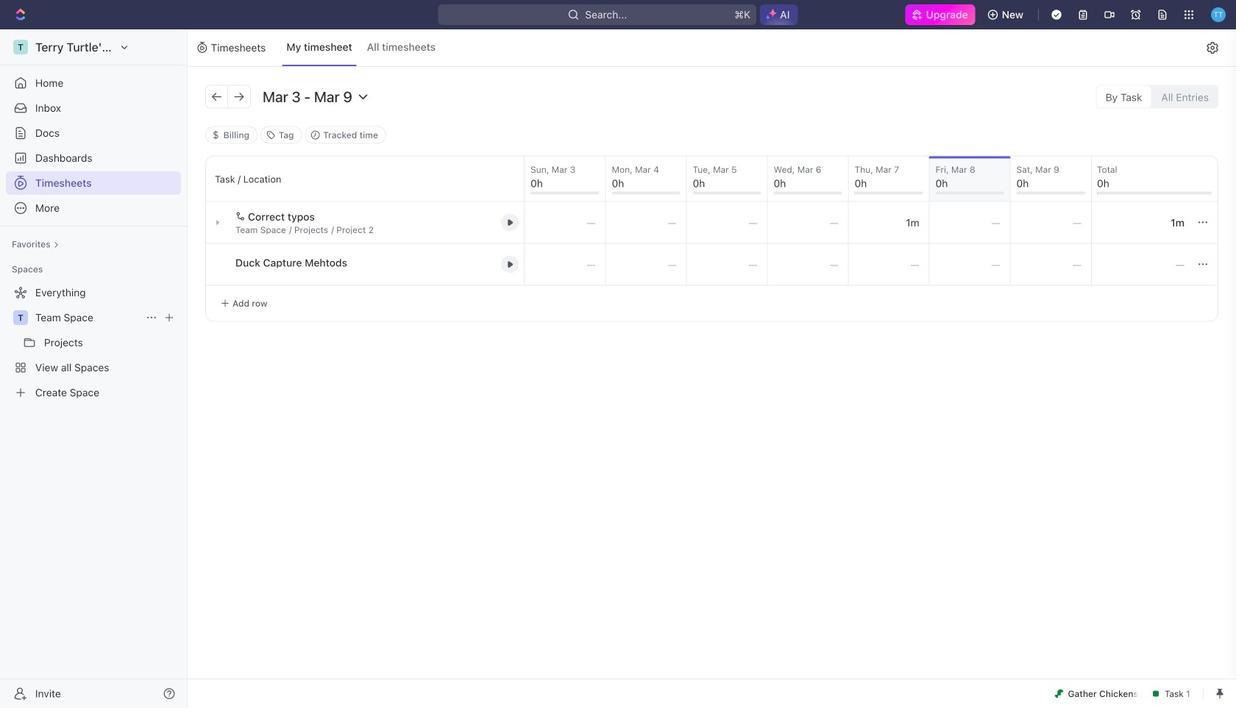 Task type: locate. For each thing, give the bounding box(es) containing it.
tree inside sidebar navigation
[[6, 281, 181, 405]]

terry turtle's workspace, , element
[[13, 40, 28, 54]]

tree
[[6, 281, 181, 405]]

— text field
[[768, 202, 849, 243], [525, 244, 606, 285], [606, 244, 687, 285], [687, 244, 768, 285], [768, 244, 849, 285], [930, 244, 1011, 285], [1011, 244, 1092, 285], [1092, 244, 1195, 285]]

— text field
[[525, 202, 606, 243], [606, 202, 687, 243], [687, 202, 768, 243], [849, 202, 930, 243], [930, 202, 1011, 243], [1011, 202, 1092, 243], [1092, 202, 1195, 243], [849, 244, 930, 285]]

sidebar navigation
[[0, 29, 191, 709]]



Task type: vqa. For each thing, say whether or not it's contained in the screenshot.
the drumstick bite image
yes



Task type: describe. For each thing, give the bounding box(es) containing it.
drumstick bite image
[[1055, 690, 1064, 699]]

team space, , element
[[13, 311, 28, 325]]



